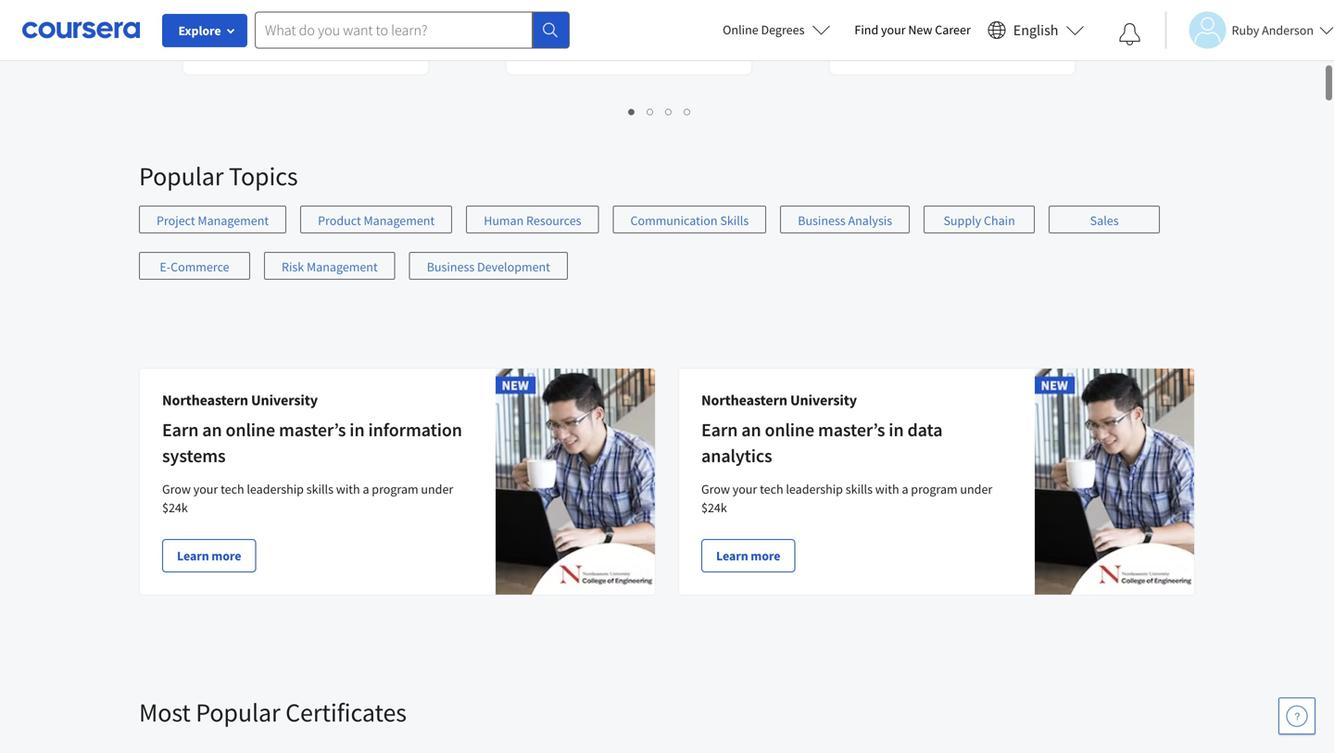 Task type: describe. For each thing, give the bounding box(es) containing it.
learn more for analytics
[[716, 548, 781, 564]]

sales
[[1090, 212, 1119, 229]]

a for data
[[902, 481, 909, 498]]

supply chain
[[944, 212, 1015, 229]]

earn an online master's in information systems link
[[162, 418, 462, 468]]

2 button
[[642, 100, 660, 121]]

1 button
[[623, 100, 642, 121]]

supply
[[944, 212, 982, 229]]

english
[[1014, 21, 1059, 39]]

sales link
[[1049, 206, 1160, 234]]

communication skills
[[631, 212, 749, 229]]

$24k for earn an online master's in information systems
[[162, 500, 188, 516]]

online for systems
[[226, 418, 275, 442]]

human resources
[[484, 212, 582, 229]]

grow for earn an online master's in data analytics
[[702, 481, 730, 498]]

northeastern university earn an online master's in information systems
[[162, 391, 462, 468]]

explore button
[[162, 14, 247, 47]]

university for analytics
[[791, 391, 857, 410]]

find
[[855, 21, 879, 38]]

chain
[[984, 212, 1015, 229]]

leadership for systems
[[247, 481, 304, 498]]

more for systems
[[212, 548, 241, 564]]

risk
[[282, 259, 304, 275]]

explore
[[178, 22, 221, 39]]

northeastern for earn an online master's in information systems
[[162, 391, 248, 410]]

degrees
[[761, 21, 805, 38]]

more for analytics
[[751, 548, 781, 564]]

skills
[[720, 212, 749, 229]]

communication skills link
[[613, 206, 767, 234]]

1 course from the left
[[198, 42, 236, 58]]

list containing project management
[[139, 206, 1195, 298]]

english button
[[980, 0, 1092, 60]]

data
[[908, 418, 943, 442]]

earn for earn an online master's in information systems
[[162, 418, 199, 442]]

business for business analysis
[[798, 212, 846, 229]]

information
[[368, 418, 462, 442]]

learn more link for systems
[[162, 539, 256, 573]]

in for data
[[889, 418, 904, 442]]

learn for earn an online master's in data analytics
[[716, 548, 748, 564]]

your for earn an online master's in information systems
[[193, 481, 218, 498]]

project
[[157, 212, 195, 229]]

systems
[[162, 444, 226, 468]]

product management link
[[300, 206, 452, 234]]

product
[[318, 212, 361, 229]]

management for risk management
[[307, 259, 378, 275]]

resources
[[526, 212, 582, 229]]

2 course from the left
[[522, 42, 560, 58]]

skills for data
[[846, 481, 873, 498]]

3
[[666, 102, 673, 120]]

leadership for analytics
[[786, 481, 843, 498]]

learn more for systems
[[177, 548, 241, 564]]

new
[[909, 21, 933, 38]]

project management link
[[139, 206, 286, 234]]

earn an online master's in data analytics link
[[702, 418, 943, 468]]

online degrees
[[723, 21, 805, 38]]

What do you want to learn? text field
[[255, 12, 533, 49]]

career
[[935, 21, 971, 38]]

your for earn an online master's in data analytics
[[733, 481, 757, 498]]

with for data
[[876, 481, 900, 498]]

business for business development
[[427, 259, 475, 275]]

most popular certificates
[[139, 696, 407, 729]]

ruby anderson
[[1232, 22, 1314, 38]]

most
[[139, 696, 191, 729]]

master's for information
[[279, 418, 346, 442]]

human resources link
[[466, 206, 599, 234]]

under for earn an online master's in information systems
[[421, 481, 453, 498]]

under for earn an online master's in data analytics
[[960, 481, 993, 498]]

show notifications image
[[1119, 23, 1141, 45]]

a for information
[[363, 481, 369, 498]]

2
[[647, 102, 655, 120]]

certificates
[[286, 696, 407, 729]]

management for product management
[[364, 212, 435, 229]]

popular topics
[[139, 160, 298, 192]]

business development link
[[409, 252, 568, 280]]

supply chain link
[[924, 206, 1035, 234]]

with for information
[[336, 481, 360, 498]]



Task type: vqa. For each thing, say whether or not it's contained in the screenshot.
RISK MANAGEMENT
yes



Task type: locate. For each thing, give the bounding box(es) containing it.
0 horizontal spatial grow your tech leadership skills with a program under $24k
[[162, 481, 453, 516]]

an up analytics
[[742, 418, 761, 442]]

0 horizontal spatial your
[[193, 481, 218, 498]]

1 horizontal spatial tech
[[760, 481, 784, 498]]

1 horizontal spatial master's
[[818, 418, 885, 442]]

with down earn an online master's in data analytics link
[[876, 481, 900, 498]]

leadership down earn an online master's in data analytics link
[[786, 481, 843, 498]]

2 horizontal spatial your
[[881, 21, 906, 38]]

2 program from the left
[[911, 481, 958, 498]]

skills down earn an online master's in data analytics link
[[846, 481, 873, 498]]

2 grow from the left
[[702, 481, 730, 498]]

0 horizontal spatial business
[[427, 259, 475, 275]]

1 university from the left
[[251, 391, 318, 410]]

1 skills from the left
[[307, 481, 334, 498]]

popular up project
[[139, 160, 224, 192]]

commerce
[[171, 259, 229, 275]]

3 button
[[660, 100, 679, 121]]

2 learn from the left
[[716, 548, 748, 564]]

0 horizontal spatial skills
[[307, 481, 334, 498]]

program for data
[[911, 481, 958, 498]]

4 button
[[679, 100, 697, 121]]

1 horizontal spatial northeastern
[[702, 391, 788, 410]]

1 horizontal spatial in
[[889, 418, 904, 442]]

$24k down analytics
[[702, 500, 727, 516]]

program down data
[[911, 481, 958, 498]]

1 northeastern from the left
[[162, 391, 248, 410]]

skills for information
[[307, 481, 334, 498]]

2 master's from the left
[[818, 418, 885, 442]]

coursera image
[[22, 15, 140, 45]]

course
[[198, 42, 236, 58], [522, 42, 560, 58]]

university inside the northeastern university earn an online master's in data analytics
[[791, 391, 857, 410]]

1 with from the left
[[336, 481, 360, 498]]

0 horizontal spatial more
[[212, 548, 241, 564]]

1 horizontal spatial course link
[[505, 0, 753, 76]]

master's inside northeastern university earn an online master's in information systems
[[279, 418, 346, 442]]

e-commerce link
[[139, 252, 250, 280]]

anderson
[[1262, 22, 1314, 38]]

ruby
[[1232, 22, 1260, 38]]

1 horizontal spatial course
[[522, 42, 560, 58]]

human
[[484, 212, 524, 229]]

2 with from the left
[[876, 481, 900, 498]]

0 horizontal spatial course
[[198, 42, 236, 58]]

university up earn an online master's in data analytics link
[[791, 391, 857, 410]]

topics
[[229, 160, 298, 192]]

management down product
[[307, 259, 378, 275]]

management down popular topics
[[198, 212, 269, 229]]

online inside northeastern university earn an online master's in information systems
[[226, 418, 275, 442]]

0 horizontal spatial learn
[[177, 548, 209, 564]]

popular right most
[[196, 696, 280, 729]]

2 an from the left
[[742, 418, 761, 442]]

0 horizontal spatial course link
[[182, 0, 430, 76]]

your
[[881, 21, 906, 38], [193, 481, 218, 498], [733, 481, 757, 498]]

1 online from the left
[[226, 418, 275, 442]]

online for analytics
[[765, 418, 815, 442]]

0 vertical spatial business
[[798, 212, 846, 229]]

grow your tech leadership skills with a program under $24k down earn an online master's in information systems link
[[162, 481, 453, 516]]

in inside the northeastern university earn an online master's in data analytics
[[889, 418, 904, 442]]

risk management
[[282, 259, 378, 275]]

university inside northeastern university earn an online master's in information systems
[[251, 391, 318, 410]]

0 horizontal spatial an
[[202, 418, 222, 442]]

business left analysis
[[798, 212, 846, 229]]

project management
[[157, 212, 269, 229]]

e-commerce
[[160, 259, 229, 275]]

1 horizontal spatial grow
[[702, 481, 730, 498]]

1 master's from the left
[[279, 418, 346, 442]]

1 $24k from the left
[[162, 500, 188, 516]]

an inside northeastern university earn an online master's in information systems
[[202, 418, 222, 442]]

1 horizontal spatial business
[[798, 212, 846, 229]]

learn more link for analytics
[[702, 539, 795, 573]]

management right product
[[364, 212, 435, 229]]

1 horizontal spatial grow your tech leadership skills with a program under $24k
[[702, 481, 993, 516]]

online
[[226, 418, 275, 442], [765, 418, 815, 442]]

online inside the northeastern university earn an online master's in data analytics
[[765, 418, 815, 442]]

2 online from the left
[[765, 418, 815, 442]]

management
[[198, 212, 269, 229], [364, 212, 435, 229], [307, 259, 378, 275]]

1 horizontal spatial learn
[[716, 548, 748, 564]]

university up earn an online master's in information systems link
[[251, 391, 318, 410]]

1 horizontal spatial earn
[[702, 418, 738, 442]]

2 $24k from the left
[[702, 500, 727, 516]]

your right find
[[881, 21, 906, 38]]

2 course link from the left
[[505, 0, 753, 76]]

2 grow your tech leadership skills with a program under $24k from the left
[[702, 481, 993, 516]]

2 under from the left
[[960, 481, 993, 498]]

online
[[723, 21, 759, 38]]

an
[[202, 418, 222, 442], [742, 418, 761, 442]]

tech for analytics
[[760, 481, 784, 498]]

2 more from the left
[[751, 548, 781, 564]]

with down earn an online master's in information systems link
[[336, 481, 360, 498]]

grow your tech leadership skills with a program under $24k for information
[[162, 481, 453, 516]]

$24k for earn an online master's in data analytics
[[702, 500, 727, 516]]

1 horizontal spatial a
[[902, 481, 909, 498]]

master's
[[279, 418, 346, 442], [818, 418, 885, 442]]

1 horizontal spatial leadership
[[786, 481, 843, 498]]

0 horizontal spatial university
[[251, 391, 318, 410]]

1 vertical spatial business
[[427, 259, 475, 275]]

learn more
[[177, 548, 241, 564], [716, 548, 781, 564]]

1 vertical spatial popular
[[196, 696, 280, 729]]

northeastern inside northeastern university earn an online master's in information systems
[[162, 391, 248, 410]]

0 vertical spatial list
[[185, 100, 1135, 121]]

earn for earn an online master's in data analytics
[[702, 418, 738, 442]]

help center image
[[1286, 705, 1309, 727]]

2 tech from the left
[[760, 481, 784, 498]]

1 learn more link from the left
[[162, 539, 256, 573]]

1 horizontal spatial with
[[876, 481, 900, 498]]

1 horizontal spatial learn more link
[[702, 539, 795, 573]]

2 learn more link from the left
[[702, 539, 795, 573]]

learn
[[177, 548, 209, 564], [716, 548, 748, 564]]

university for systems
[[251, 391, 318, 410]]

1 horizontal spatial $24k
[[702, 500, 727, 516]]

2 earn from the left
[[702, 418, 738, 442]]

course link
[[182, 0, 430, 76], [505, 0, 753, 76]]

product management
[[318, 212, 435, 229]]

1 course link from the left
[[182, 0, 430, 76]]

in for information
[[350, 418, 365, 442]]

1 horizontal spatial your
[[733, 481, 757, 498]]

program down information
[[372, 481, 419, 498]]

program for information
[[372, 481, 419, 498]]

find your new career
[[855, 21, 971, 38]]

in left information
[[350, 418, 365, 442]]

a down earn an online master's in information systems link
[[363, 481, 369, 498]]

northeastern inside the northeastern university earn an online master's in data analytics
[[702, 391, 788, 410]]

2 leadership from the left
[[786, 481, 843, 498]]

grow down systems
[[162, 481, 191, 498]]

e-
[[160, 259, 171, 275]]

0 horizontal spatial grow
[[162, 481, 191, 498]]

grow your tech leadership skills with a program under $24k down earn an online master's in data analytics link
[[702, 481, 993, 516]]

0 horizontal spatial learn more link
[[162, 539, 256, 573]]

master's for data
[[818, 418, 885, 442]]

1 under from the left
[[421, 481, 453, 498]]

tech
[[221, 481, 244, 498], [760, 481, 784, 498]]

northeastern up systems
[[162, 391, 248, 410]]

0 horizontal spatial leadership
[[247, 481, 304, 498]]

1
[[629, 102, 636, 120]]

northeastern
[[162, 391, 248, 410], [702, 391, 788, 410]]

0 horizontal spatial a
[[363, 481, 369, 498]]

development
[[477, 259, 550, 275]]

1 horizontal spatial program
[[911, 481, 958, 498]]

analysis
[[848, 212, 893, 229]]

2 learn more from the left
[[716, 548, 781, 564]]

grow
[[162, 481, 191, 498], [702, 481, 730, 498]]

program
[[372, 481, 419, 498], [911, 481, 958, 498]]

1 horizontal spatial skills
[[846, 481, 873, 498]]

northeastern for earn an online master's in data analytics
[[702, 391, 788, 410]]

leadership down earn an online master's in information systems link
[[247, 481, 304, 498]]

1 a from the left
[[363, 481, 369, 498]]

0 horizontal spatial master's
[[279, 418, 346, 442]]

1 grow your tech leadership skills with a program under $24k from the left
[[162, 481, 453, 516]]

with
[[336, 481, 360, 498], [876, 481, 900, 498]]

business left the development
[[427, 259, 475, 275]]

grow your tech leadership skills with a program under $24k for data
[[702, 481, 993, 516]]

earn inside northeastern university earn an online master's in information systems
[[162, 418, 199, 442]]

list containing 1
[[185, 100, 1135, 121]]

find your new career link
[[846, 19, 980, 42]]

business development
[[427, 259, 550, 275]]

0 horizontal spatial in
[[350, 418, 365, 442]]

an for analytics
[[742, 418, 761, 442]]

1 horizontal spatial an
[[742, 418, 761, 442]]

in
[[350, 418, 365, 442], [889, 418, 904, 442]]

an for systems
[[202, 418, 222, 442]]

your inside find your new career link
[[881, 21, 906, 38]]

grow your tech leadership skills with a program under $24k
[[162, 481, 453, 516], [702, 481, 993, 516]]

tech down analytics
[[760, 481, 784, 498]]

northeastern up analytics
[[702, 391, 788, 410]]

online up systems
[[226, 418, 275, 442]]

analytics
[[702, 444, 773, 468]]

learn more link
[[162, 539, 256, 573], [702, 539, 795, 573]]

1 grow from the left
[[162, 481, 191, 498]]

in inside northeastern university earn an online master's in information systems
[[350, 418, 365, 442]]

skills down earn an online master's in information systems link
[[307, 481, 334, 498]]

1 learn from the left
[[177, 548, 209, 564]]

$24k
[[162, 500, 188, 516], [702, 500, 727, 516]]

1 horizontal spatial under
[[960, 481, 993, 498]]

tech down systems
[[221, 481, 244, 498]]

more
[[212, 548, 241, 564], [751, 548, 781, 564]]

1 program from the left
[[372, 481, 419, 498]]

2 northeastern from the left
[[702, 391, 788, 410]]

online up analytics
[[765, 418, 815, 442]]

earn inside the northeastern university earn an online master's in data analytics
[[702, 418, 738, 442]]

4
[[684, 102, 692, 120]]

$24k down systems
[[162, 500, 188, 516]]

earn up systems
[[162, 418, 199, 442]]

learn for earn an online master's in information systems
[[177, 548, 209, 564]]

ruby anderson button
[[1165, 12, 1334, 49]]

0 vertical spatial popular
[[139, 160, 224, 192]]

1 learn more from the left
[[177, 548, 241, 564]]

0 horizontal spatial program
[[372, 481, 419, 498]]

your down analytics
[[733, 481, 757, 498]]

a
[[363, 481, 369, 498], [902, 481, 909, 498]]

in left data
[[889, 418, 904, 442]]

skills
[[307, 481, 334, 498], [846, 481, 873, 498]]

1 in from the left
[[350, 418, 365, 442]]

leadership
[[247, 481, 304, 498], [786, 481, 843, 498]]

an inside the northeastern university earn an online master's in data analytics
[[742, 418, 761, 442]]

list
[[185, 100, 1135, 121], [139, 206, 1195, 298]]

northeastern university earn an online master's in data analytics
[[702, 391, 943, 468]]

your down systems
[[193, 481, 218, 498]]

under
[[421, 481, 453, 498], [960, 481, 993, 498]]

1 leadership from the left
[[247, 481, 304, 498]]

1 vertical spatial list
[[139, 206, 1195, 298]]

an up systems
[[202, 418, 222, 442]]

1 tech from the left
[[221, 481, 244, 498]]

grow down analytics
[[702, 481, 730, 498]]

business analysis link
[[780, 206, 910, 234]]

communication
[[631, 212, 718, 229]]

None search field
[[255, 12, 570, 49]]

earn
[[162, 418, 199, 442], [702, 418, 738, 442]]

earn up analytics
[[702, 418, 738, 442]]

1 horizontal spatial online
[[765, 418, 815, 442]]

0 horizontal spatial under
[[421, 481, 453, 498]]

1 more from the left
[[212, 548, 241, 564]]

0 horizontal spatial northeastern
[[162, 391, 248, 410]]

2 skills from the left
[[846, 481, 873, 498]]

0 horizontal spatial earn
[[162, 418, 199, 442]]

master's inside the northeastern university earn an online master's in data analytics
[[818, 418, 885, 442]]

business analysis
[[798, 212, 893, 229]]

1 horizontal spatial learn more
[[716, 548, 781, 564]]

0 horizontal spatial learn more
[[177, 548, 241, 564]]

tech for systems
[[221, 481, 244, 498]]

0 horizontal spatial online
[[226, 418, 275, 442]]

grow for earn an online master's in information systems
[[162, 481, 191, 498]]

1 horizontal spatial university
[[791, 391, 857, 410]]

online degrees button
[[708, 9, 846, 50]]

a down data
[[902, 481, 909, 498]]

2 in from the left
[[889, 418, 904, 442]]

1 an from the left
[[202, 418, 222, 442]]

2 university from the left
[[791, 391, 857, 410]]

0 horizontal spatial with
[[336, 481, 360, 498]]

risk management link
[[264, 252, 395, 280]]

university
[[251, 391, 318, 410], [791, 391, 857, 410]]

1 horizontal spatial more
[[751, 548, 781, 564]]

popular
[[139, 160, 224, 192], [196, 696, 280, 729]]

business
[[798, 212, 846, 229], [427, 259, 475, 275]]

2 a from the left
[[902, 481, 909, 498]]

management for project management
[[198, 212, 269, 229]]

0 horizontal spatial tech
[[221, 481, 244, 498]]

0 horizontal spatial $24k
[[162, 500, 188, 516]]

1 earn from the left
[[162, 418, 199, 442]]



